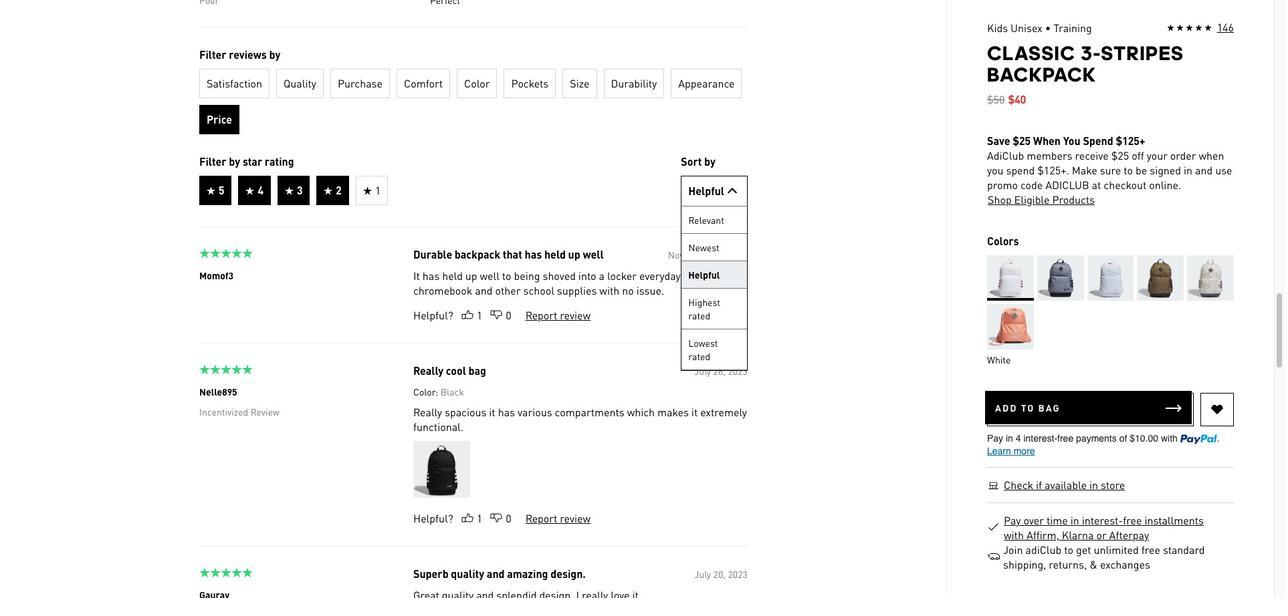 Task type: vqa. For each thing, say whether or not it's contained in the screenshot.
leftmost the order
no



Task type: describe. For each thing, give the bounding box(es) containing it.
rating
[[264, 154, 294, 169]]

you
[[1063, 134, 1081, 148]]

in for store
[[1089, 478, 1098, 492]]

1 horizontal spatial by
[[269, 47, 280, 62]]

1 it from the left
[[489, 405, 495, 419]]

shop
[[988, 193, 1012, 207]]

1 vertical spatial quality
[[451, 567, 484, 581]]

colors
[[987, 234, 1019, 248]]

well inside it has held up well to being shoved into a locker everyday. it fits a chromebook and other school supplies with no issue.
[[480, 269, 499, 283]]

functional.
[[413, 420, 463, 434]]

146
[[1217, 20, 1234, 34]]

installments
[[1144, 514, 1204, 528]]

2 2023 from the top
[[728, 365, 747, 377]]

everyday.
[[639, 269, 682, 283]]

add to bag
[[995, 402, 1060, 414]]

training
[[1053, 21, 1092, 35]]

3 link
[[277, 176, 310, 205]]

unlimited
[[1094, 543, 1139, 557]]

1 vertical spatial 1
[[476, 308, 482, 322]]

helpful inside helpful 'option'
[[688, 269, 719, 281]]

to inside save $25 when you spend $125+ adiclub members receive $25 off your order when you spend $125+. make sure to be signed in and use promo code adiclub at checkout online. shop eligible products
[[1124, 163, 1133, 177]]

use
[[1215, 163, 1232, 177]]

classic 3-stripes backpack $50 $40
[[987, 41, 1184, 106]]

really cool bag
[[413, 364, 486, 378]]

various
[[517, 405, 552, 419]]

2 0 from the top
[[505, 512, 511, 526]]

add to bag button
[[985, 391, 1192, 425]]

or
[[1096, 528, 1107, 542]]

pay over time in interest-free installments with affirm, klarna or afterpay
[[1004, 514, 1204, 542]]

2023 for design.
[[728, 568, 747, 580]]

has for spacious
[[498, 405, 515, 419]]

check
[[1004, 478, 1033, 492]]

3-
[[1081, 41, 1101, 65]]

3
[[297, 183, 302, 197]]

to inside join adiclub to get unlimited free standard shipping, returns, & exchanges
[[1064, 543, 1073, 557]]

spend
[[1083, 134, 1113, 148]]

it has held up well to being shoved into a locker everyday. it fits a chromebook and other school supplies with no issue.
[[413, 269, 718, 298]]

kids unisex • training
[[987, 21, 1092, 35]]

school
[[523, 284, 554, 298]]

helpful? for 2nd 'report review' button from the bottom of the page
[[413, 308, 453, 322]]

newest
[[688, 241, 719, 253]]

helpful option
[[681, 261, 747, 289]]

star
[[242, 154, 262, 169]]

review
[[250, 406, 279, 418]]

if
[[1036, 478, 1042, 492]]

highest rated
[[688, 296, 720, 322]]

july for really cool bag
[[694, 365, 711, 377]]

filter reviews by
[[199, 47, 280, 62]]

lowest rated option
[[681, 330, 747, 370]]

add
[[995, 402, 1017, 414]]

free for interest-
[[1123, 514, 1142, 528]]

has inside it has held up well to being shoved into a locker everyday. it fits a chromebook and other school supplies with no issue.
[[422, 269, 439, 283]]

be
[[1136, 163, 1147, 177]]

bag
[[468, 364, 486, 378]]

1 horizontal spatial up
[[568, 247, 580, 261]]

durable
[[413, 247, 452, 261]]

time
[[1047, 514, 1068, 528]]

members
[[1027, 148, 1072, 163]]

check if available in store button
[[1003, 478, 1126, 493]]

durability link
[[603, 69, 664, 98]]

exchanges
[[1100, 558, 1150, 572]]

comfort
[[404, 76, 442, 90]]

26,
[[713, 365, 725, 377]]

none field containing helpful
[[681, 176, 747, 207]]

in inside save $25 when you spend $125+ adiclub members receive $25 off your order when you spend $125+. make sure to be signed in and use promo code adiclub at checkout online. shop eligible products
[[1184, 163, 1192, 177]]

really for really cool bag
[[413, 364, 443, 378]]

2 link
[[316, 176, 349, 205]]

returns,
[[1049, 558, 1087, 572]]

join adiclub to get unlimited free standard shipping, returns, & exchanges
[[1003, 543, 1205, 572]]

5
[[218, 183, 224, 197]]

1 a from the left
[[599, 269, 604, 283]]

0 vertical spatial quality
[[283, 76, 316, 90]]

signed
[[1150, 163, 1181, 177]]

1 helpful from the top
[[688, 184, 724, 198]]

free for unlimited
[[1141, 543, 1160, 557]]

quality link
[[276, 69, 323, 98]]

standard
[[1163, 543, 1205, 557]]

with inside it has held up well to being shoved into a locker everyday. it fits a chromebook and other school supplies with no issue.
[[599, 284, 619, 298]]

held inside it has held up well to being shoved into a locker everyday. it fits a chromebook and other school supplies with no issue.
[[442, 269, 462, 283]]

4
[[257, 183, 263, 197]]

relevant
[[688, 214, 724, 226]]

and inside it has held up well to being shoved into a locker everyday. it fits a chromebook and other school supplies with no issue.
[[475, 284, 492, 298]]

color:
[[413, 386, 438, 398]]

has for backpack
[[524, 247, 542, 261]]

durability
[[611, 76, 657, 90]]

locker
[[607, 269, 636, 283]]

0 vertical spatial 1
[[375, 183, 380, 197]]

highest rated option
[[681, 289, 747, 330]]

size link
[[562, 69, 597, 98]]

spend
[[1006, 163, 1035, 177]]

relevant option
[[681, 207, 747, 234]]

classic
[[987, 41, 1076, 65]]

online.
[[1149, 178, 1181, 192]]

pockets
[[511, 76, 548, 90]]

receive
[[1075, 148, 1109, 163]]

into
[[578, 269, 596, 283]]

shoved
[[542, 269, 575, 283]]

bag
[[1038, 402, 1060, 414]]

unisex
[[1011, 21, 1042, 35]]

checkout
[[1104, 178, 1146, 192]]

july 26, 2023
[[694, 365, 747, 377]]

1 vertical spatial $25
[[1111, 148, 1129, 163]]

cool
[[446, 364, 466, 378]]

comfort link
[[396, 69, 450, 98]]

size
[[570, 76, 589, 90]]

with inside pay over time in interest-free installments with affirm, klarna or afterpay
[[1004, 528, 1024, 542]]

off
[[1132, 148, 1144, 163]]

join
[[1003, 543, 1023, 557]]



Task type: locate. For each thing, give the bounding box(es) containing it.
2 helpful? from the top
[[413, 512, 453, 526]]

0 vertical spatial report review button
[[524, 308, 591, 323]]

0 vertical spatial well
[[582, 247, 603, 261]]

&
[[1090, 558, 1097, 572]]

momof3
[[199, 270, 233, 282]]

compartments
[[554, 405, 624, 419]]

1 vertical spatial in
[[1089, 478, 1098, 492]]

has
[[524, 247, 542, 261], [422, 269, 439, 283], [498, 405, 515, 419]]

to inside it has held up well to being shoved into a locker everyday. it fits a chromebook and other school supplies with no issue.
[[502, 269, 511, 283]]

and down when
[[1195, 163, 1213, 177]]

by for sort by
[[704, 154, 715, 169]]

1 vertical spatial report review
[[525, 512, 590, 526]]

1 report from the top
[[525, 308, 557, 322]]

1 vertical spatial free
[[1141, 543, 1160, 557]]

1 horizontal spatial to
[[1064, 543, 1073, 557]]

1 vertical spatial well
[[480, 269, 499, 283]]

0 vertical spatial rated
[[688, 310, 710, 322]]

0 vertical spatial up
[[568, 247, 580, 261]]

well up into
[[582, 247, 603, 261]]

1 vertical spatial review
[[560, 512, 590, 526]]

code
[[1021, 178, 1043, 192]]

filter by star rating
[[199, 154, 294, 169]]

july left "26,"
[[694, 365, 711, 377]]

0 horizontal spatial has
[[422, 269, 439, 283]]

1 vertical spatial held
[[442, 269, 462, 283]]

up inside it has held up well to being shoved into a locker everyday. it fits a chromebook and other school supplies with no issue.
[[465, 269, 477, 283]]

report down school
[[525, 308, 557, 322]]

rated down highest
[[688, 310, 710, 322]]

product color: white image
[[987, 255, 1034, 301]]

0 vertical spatial has
[[524, 247, 542, 261]]

0 vertical spatial report
[[525, 308, 557, 322]]

in down the order
[[1184, 163, 1192, 177]]

0 horizontal spatial up
[[465, 269, 477, 283]]

1 horizontal spatial has
[[498, 405, 515, 419]]

affirm,
[[1026, 528, 1059, 542]]

color
[[464, 76, 490, 90]]

pay over time in interest-free installments with affirm, klarna or afterpay link
[[1003, 514, 1225, 543]]

to up other
[[502, 269, 511, 283]]

being
[[514, 269, 540, 283]]

0 horizontal spatial quality
[[283, 76, 316, 90]]

appearance link
[[671, 69, 742, 98]]

2 report review button from the top
[[524, 512, 591, 526]]

durable backpack that has held up well
[[413, 247, 603, 261]]

by right reviews
[[269, 47, 280, 62]]

1 vertical spatial helpful?
[[413, 512, 453, 526]]

filter for filter reviews by
[[199, 47, 226, 62]]

it down the durable
[[413, 269, 420, 283]]

incentivized review
[[199, 406, 279, 418]]

1
[[375, 183, 380, 197], [476, 308, 482, 322], [476, 512, 482, 526]]

rated for lowest rated
[[688, 350, 710, 362]]

rated inside lowest rated
[[688, 350, 710, 362]]

1 up superb quality and amazing design.
[[476, 512, 482, 526]]

july for superb quality and amazing design.
[[694, 568, 711, 580]]

chromebook
[[413, 284, 472, 298]]

2 horizontal spatial has
[[524, 247, 542, 261]]

1 vertical spatial report review button
[[524, 512, 591, 526]]

has right 'that'
[[524, 247, 542, 261]]

helpful down the november 19, 2023
[[688, 269, 719, 281]]

2 vertical spatial and
[[486, 567, 504, 581]]

1 vertical spatial and
[[475, 284, 492, 298]]

really up 'functional.'
[[413, 405, 442, 419]]

1 up bag
[[476, 308, 482, 322]]

lowest
[[688, 337, 718, 349]]

quality right superb
[[451, 567, 484, 581]]

19,
[[713, 249, 725, 261]]

1 horizontal spatial well
[[582, 247, 603, 261]]

0 vertical spatial report review
[[525, 308, 590, 322]]

rated inside the 'highest rated'
[[688, 310, 710, 322]]

2 helpful from the top
[[688, 269, 719, 281]]

with up join
[[1004, 528, 1024, 542]]

it right spacious
[[489, 405, 495, 419]]

highest
[[688, 296, 720, 308]]

by
[[269, 47, 280, 62], [229, 154, 240, 169], [704, 154, 715, 169]]

1 rated from the top
[[688, 310, 710, 322]]

price link
[[199, 105, 239, 134]]

really up color:
[[413, 364, 443, 378]]

up up into
[[568, 247, 580, 261]]

1 horizontal spatial it
[[691, 405, 697, 419]]

2 report review from the top
[[525, 512, 590, 526]]

0 vertical spatial 2023
[[728, 249, 747, 261]]

1 horizontal spatial in
[[1089, 478, 1098, 492]]

with
[[599, 284, 619, 298], [1004, 528, 1024, 542]]

order
[[1170, 148, 1196, 163]]

0 horizontal spatial to
[[502, 269, 511, 283]]

filter left reviews
[[199, 47, 226, 62]]

1 vertical spatial filter
[[199, 154, 226, 169]]

in inside check if available in store button
[[1089, 478, 1098, 492]]

1 july from the top
[[694, 365, 711, 377]]

free
[[1123, 514, 1142, 528], [1141, 543, 1160, 557]]

0 vertical spatial with
[[599, 284, 619, 298]]

it
[[489, 405, 495, 419], [691, 405, 697, 419]]

july 20, 2023
[[694, 568, 747, 580]]

really
[[413, 364, 443, 378], [413, 405, 442, 419]]

1 vertical spatial to
[[502, 269, 511, 283]]

2 a from the left
[[712, 269, 718, 283]]

purchase link
[[330, 69, 390, 98]]

$125+
[[1116, 134, 1145, 148]]

up down backpack
[[465, 269, 477, 283]]

in for interest-
[[1071, 514, 1079, 528]]

2 vertical spatial to
[[1064, 543, 1073, 557]]

report review button down the supplies
[[524, 308, 591, 323]]

0 horizontal spatial it
[[413, 269, 420, 283]]

superb quality and amazing design.
[[413, 567, 585, 581]]

superb
[[413, 567, 448, 581]]

your
[[1147, 148, 1168, 163]]

color link
[[456, 69, 497, 98]]

fits
[[694, 269, 709, 283]]

1 filter from the top
[[199, 47, 226, 62]]

incentivized
[[199, 406, 248, 418]]

in
[[1184, 163, 1192, 177], [1089, 478, 1098, 492], [1071, 514, 1079, 528]]

$40
[[1008, 92, 1026, 106]]

at
[[1092, 178, 1101, 192]]

in up klarna
[[1071, 514, 1079, 528]]

quality left purchase
[[283, 76, 316, 90]]

by right sort
[[704, 154, 715, 169]]

0 vertical spatial filter
[[199, 47, 226, 62]]

0 vertical spatial july
[[694, 365, 711, 377]]

0 down other
[[505, 308, 511, 322]]

filter
[[199, 47, 226, 62], [199, 154, 226, 169]]

1 vertical spatial helpful
[[688, 269, 719, 281]]

you
[[987, 163, 1003, 177]]

by left the star
[[229, 154, 240, 169]]

$50
[[987, 92, 1005, 106]]

free inside join adiclub to get unlimited free standard shipping, returns, & exchanges
[[1141, 543, 1160, 557]]

2
[[336, 183, 341, 197]]

2 it from the left
[[685, 269, 692, 283]]

and left other
[[475, 284, 492, 298]]

0 vertical spatial 0
[[505, 308, 511, 322]]

2023 for held
[[728, 249, 747, 261]]

1 it from the left
[[413, 269, 420, 283]]

1 2023 from the top
[[728, 249, 747, 261]]

to up the returns, at right bottom
[[1064, 543, 1073, 557]]

1 horizontal spatial quality
[[451, 567, 484, 581]]

backpack
[[987, 63, 1096, 86]]

1 vertical spatial july
[[694, 568, 711, 580]]

helpful? for first 'report review' button from the bottom of the page
[[413, 512, 453, 526]]

1 horizontal spatial it
[[685, 269, 692, 283]]

list box
[[681, 207, 747, 370]]

0 horizontal spatial $25
[[1013, 134, 1031, 148]]

stripes
[[1101, 41, 1184, 65]]

well up other
[[480, 269, 499, 283]]

1 vertical spatial up
[[465, 269, 477, 283]]

2 vertical spatial 1
[[476, 512, 482, 526]]

None field
[[681, 176, 747, 207]]

product color: light grey image
[[1087, 255, 1134, 301]]

0 vertical spatial $25
[[1013, 134, 1031, 148]]

1 0 from the top
[[505, 308, 511, 322]]

and left amazing
[[486, 567, 504, 581]]

2 july from the top
[[694, 568, 711, 580]]

adiclub
[[1026, 543, 1062, 557]]

2 vertical spatial has
[[498, 405, 515, 419]]

reviews
[[229, 47, 266, 62]]

2 rated from the top
[[688, 350, 710, 362]]

0 vertical spatial helpful
[[688, 184, 724, 198]]

review up 'design.'
[[560, 512, 590, 526]]

1 horizontal spatial held
[[544, 247, 565, 261]]

0 vertical spatial and
[[1195, 163, 1213, 177]]

supplies
[[557, 284, 596, 298]]

kids
[[987, 21, 1008, 35]]

product color: pink / silver metallic image
[[987, 304, 1034, 350]]

really spacious it has various compartments which makes it extremely functional.
[[413, 405, 747, 434]]

0 horizontal spatial with
[[599, 284, 619, 298]]

products
[[1052, 193, 1095, 207]]

2 vertical spatial 2023
[[728, 568, 747, 580]]

2 it from the left
[[691, 405, 697, 419]]

0 horizontal spatial by
[[229, 154, 240, 169]]

0 vertical spatial review
[[560, 308, 590, 322]]

held
[[544, 247, 565, 261], [442, 269, 462, 283]]

0 vertical spatial held
[[544, 247, 565, 261]]

with left the no
[[599, 284, 619, 298]]

0 vertical spatial helpful?
[[413, 308, 453, 322]]

$25 up sure
[[1111, 148, 1129, 163]]

free inside pay over time in interest-free installments with affirm, klarna or afterpay
[[1123, 514, 1142, 528]]

2 report from the top
[[525, 512, 557, 526]]

get
[[1076, 543, 1091, 557]]

2 review from the top
[[560, 512, 590, 526]]

a right into
[[599, 269, 604, 283]]

save
[[987, 134, 1010, 148]]

held up the shoved
[[544, 247, 565, 261]]

1 vertical spatial has
[[422, 269, 439, 283]]

in left store in the bottom of the page
[[1089, 478, 1098, 492]]

held up "chromebook"
[[442, 269, 462, 283]]

1 vertical spatial with
[[1004, 528, 1024, 542]]

black
[[440, 386, 464, 398]]

pay
[[1004, 514, 1021, 528]]

promo
[[987, 178, 1018, 192]]

it left the fits
[[685, 269, 692, 283]]

1 review from the top
[[560, 308, 590, 322]]

when
[[1033, 134, 1061, 148]]

shipping,
[[1003, 558, 1046, 572]]

helpful? down "chromebook"
[[413, 308, 453, 322]]

$25
[[1013, 134, 1031, 148], [1111, 148, 1129, 163]]

spacious
[[444, 405, 486, 419]]

interest-
[[1082, 514, 1123, 528]]

rated
[[688, 310, 710, 322], [688, 350, 710, 362]]

to left be on the top
[[1124, 163, 1133, 177]]

a right the fits
[[712, 269, 718, 283]]

product color: medium brown / black / pulse lime s22 image
[[1137, 255, 1184, 301]]

$25 up 'adiclub'
[[1013, 134, 1031, 148]]

rated for highest rated
[[688, 310, 710, 322]]

2 horizontal spatial in
[[1184, 163, 1192, 177]]

it right makes
[[691, 405, 697, 419]]

sort by
[[681, 154, 715, 169]]

really for really spacious it has various compartments which makes it extremely functional.
[[413, 405, 442, 419]]

1 report review from the top
[[525, 308, 590, 322]]

newest option
[[681, 234, 747, 261]]

product color: white / onix / beige image
[[1187, 255, 1234, 301]]

nelle895
[[199, 386, 237, 398]]

2023 right "26,"
[[728, 365, 747, 377]]

1 horizontal spatial $25
[[1111, 148, 1129, 163]]

0 vertical spatial to
[[1124, 163, 1133, 177]]

dropdown image
[[724, 183, 740, 199]]

1 horizontal spatial with
[[1004, 528, 1024, 542]]

review down the supplies
[[560, 308, 590, 322]]

1 horizontal spatial a
[[712, 269, 718, 283]]

rated down lowest
[[688, 350, 710, 362]]

by for filter by star rating
[[229, 154, 240, 169]]

2023 right 19,
[[728, 249, 747, 261]]

list box containing relevant
[[681, 207, 747, 370]]

report review down the supplies
[[525, 308, 590, 322]]

free up afterpay
[[1123, 514, 1142, 528]]

2 filter from the top
[[199, 154, 226, 169]]

2 horizontal spatial to
[[1124, 163, 1133, 177]]

adiclub
[[1045, 178, 1089, 192]]

1 really from the top
[[413, 364, 443, 378]]

july left 20,
[[694, 568, 711, 580]]

has left various
[[498, 405, 515, 419]]

0 horizontal spatial in
[[1071, 514, 1079, 528]]

lowest rated
[[688, 337, 718, 362]]

well
[[582, 247, 603, 261], [480, 269, 499, 283]]

0 horizontal spatial a
[[599, 269, 604, 283]]

filter up 5 link
[[199, 154, 226, 169]]

has up "chromebook"
[[422, 269, 439, 283]]

in inside pay over time in interest-free installments with affirm, klarna or afterpay
[[1071, 514, 1079, 528]]

backpack
[[454, 247, 500, 261]]

3 2023 from the top
[[728, 568, 747, 580]]

report review up 'design.'
[[525, 512, 590, 526]]

0 horizontal spatial held
[[442, 269, 462, 283]]

0 horizontal spatial well
[[480, 269, 499, 283]]

0 up superb quality and amazing design.
[[505, 512, 511, 526]]

makes
[[657, 405, 688, 419]]

1 vertical spatial rated
[[688, 350, 710, 362]]

1 helpful? from the top
[[413, 308, 453, 322]]

1 vertical spatial 0
[[505, 512, 511, 526]]

2023 right 20,
[[728, 568, 747, 580]]

has inside really spacious it has various compartments which makes it extremely functional.
[[498, 405, 515, 419]]

1 vertical spatial really
[[413, 405, 442, 419]]

report up amazing
[[525, 512, 557, 526]]

1 right the 2
[[375, 183, 380, 197]]

helpful up the "relevant"
[[688, 184, 724, 198]]

0 vertical spatial free
[[1123, 514, 1142, 528]]

1 report review button from the top
[[524, 308, 591, 323]]

2 vertical spatial in
[[1071, 514, 1079, 528]]

and inside save $25 when you spend $125+ adiclub members receive $25 off your order when you spend $125+. make sure to be signed in and use promo code adiclub at checkout online. shop eligible products
[[1195, 163, 1213, 177]]

0 vertical spatial in
[[1184, 163, 1192, 177]]

0 horizontal spatial it
[[489, 405, 495, 419]]

0 vertical spatial really
[[413, 364, 443, 378]]

2 horizontal spatial by
[[704, 154, 715, 169]]

over
[[1023, 514, 1044, 528]]

really inside really spacious it has various compartments which makes it extremely functional.
[[413, 405, 442, 419]]

2 really from the top
[[413, 405, 442, 419]]

november 19, 2023
[[668, 249, 747, 261]]

1 vertical spatial 2023
[[728, 365, 747, 377]]

free down afterpay
[[1141, 543, 1160, 557]]

which
[[627, 405, 654, 419]]

helpful? up superb
[[413, 512, 453, 526]]

filter for filter by star rating
[[199, 154, 226, 169]]

shop eligible products link
[[987, 193, 1095, 207]]

product color: grey image
[[1037, 255, 1084, 301]]

report review button up 'design.'
[[524, 512, 591, 526]]

146 button
[[1167, 20, 1234, 36]]

check if available in store
[[1004, 478, 1125, 492]]

1 vertical spatial report
[[525, 512, 557, 526]]



